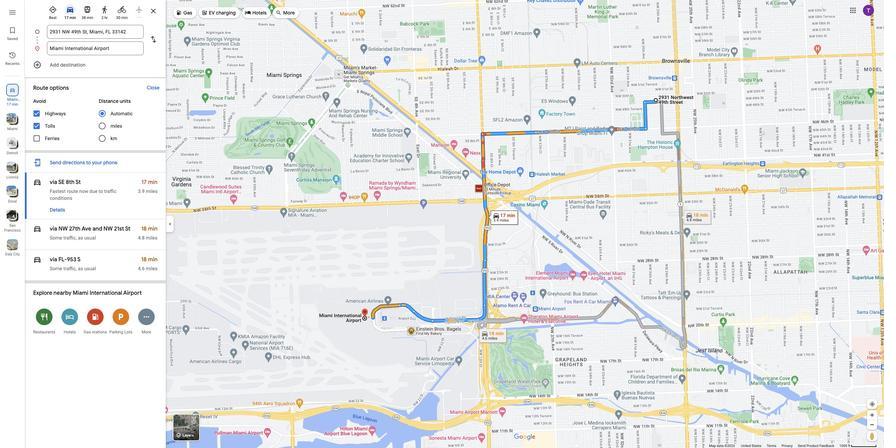 Task type: vqa. For each thing, say whether or not it's contained in the screenshot.


Task type: locate. For each thing, give the bounding box(es) containing it.
1 vertical spatial st
[[125, 226, 131, 233]]

more
[[283, 10, 295, 16], [142, 330, 151, 335]]

driving image left the se
[[33, 178, 41, 187]]

via for se
[[50, 179, 57, 186]]

1 traffic, from the top
[[63, 235, 77, 241]]

1 driving image from the top
[[33, 178, 41, 187]]

detroit
[[7, 151, 18, 156]]

saved button
[[0, 24, 25, 43]]

18 up 4.8
[[141, 226, 147, 233]]

2 some from the top
[[50, 266, 62, 272]]

0 horizontal spatial gas
[[84, 330, 91, 335]]

route
[[33, 85, 48, 92]]

ferries
[[45, 136, 60, 141]]

gas stations button
[[83, 305, 108, 339]]

nw right the and at left
[[104, 226, 113, 233]]

Starting point 2931 NW 49th St, Miami, FL 33142 field
[[50, 28, 141, 36]]

30
[[116, 16, 121, 20]]

footer
[[710, 444, 840, 449]]

17 up 3.9
[[142, 179, 147, 186]]

1 vertical spatial gas
[[84, 330, 91, 335]]

2 usual from the top
[[84, 266, 96, 272]]

1 horizontal spatial st
[[125, 226, 131, 233]]

4
[[12, 214, 15, 219]]

more inside  more
[[283, 10, 295, 16]]

0 vertical spatial driving image
[[66, 6, 74, 14]]

17
[[64, 16, 69, 20], [7, 102, 11, 107], [142, 179, 147, 186]]

0 horizontal spatial driving image
[[33, 255, 41, 265]]

automatic
[[111, 111, 133, 116]]

close
[[147, 85, 160, 91]]

miami
[[7, 127, 18, 131], [73, 290, 88, 297]]

show your location image
[[870, 402, 876, 408]]

list
[[25, 25, 166, 55]]

3 places element
[[7, 141, 15, 147]]

2 up livonia
[[12, 166, 15, 171]]

more right 
[[283, 10, 295, 16]]

via
[[50, 179, 57, 186], [50, 226, 57, 233], [50, 256, 57, 263]]

driving image right the 'san francisco'
[[33, 224, 41, 234]]

states
[[752, 445, 762, 448]]

18
[[141, 226, 147, 233], [141, 256, 147, 263]]

fl-
[[58, 256, 67, 263]]

2 2 places element from the top
[[7, 189, 15, 196]]

driving image for nw 27th ave and nw 21st st
[[33, 224, 41, 234]]

0 vertical spatial to
[[86, 160, 91, 166]]

parking
[[109, 330, 123, 335]]

0 vertical spatial more
[[283, 10, 295, 16]]

3
[[12, 142, 15, 147]]

cycling image
[[118, 6, 126, 14]]

1 vertical spatial 18
[[141, 256, 147, 263]]

0 vertical spatial usual
[[84, 235, 96, 241]]

2 horizontal spatial 17
[[142, 179, 147, 186]]

route
[[67, 189, 78, 194]]

0 vertical spatial as
[[78, 235, 83, 241]]

none field down 38 min
[[50, 25, 141, 39]]

1 some from the top
[[50, 235, 62, 241]]

0 vertical spatial gas
[[184, 10, 192, 16]]

min
[[70, 16, 76, 20], [87, 16, 93, 20], [121, 16, 128, 20], [12, 102, 18, 107], [148, 179, 158, 186], [148, 226, 158, 233], [148, 256, 158, 263]]

nw
[[58, 226, 68, 233], [104, 226, 113, 233]]

privacy
[[782, 445, 794, 448]]

data
[[717, 445, 724, 448]]

via se 8th st fastest route now due to traffic conditions
[[50, 179, 117, 201]]

united
[[742, 445, 752, 448]]

0 horizontal spatial to
[[86, 160, 91, 166]]

2 hr radio
[[97, 3, 112, 20]]

some inside via fl-953 s some traffic, as usual
[[50, 266, 62, 272]]

miles up km
[[111, 123, 122, 129]]

units
[[120, 98, 131, 104]]

usual up explore nearby miami international airport at bottom left
[[84, 266, 96, 272]]

list item down starting point 2931 nw 49th st, miami, fl 33142 field
[[25, 41, 166, 55]]

2 vertical spatial 2
[[12, 190, 15, 195]]

miami down 5
[[7, 127, 18, 131]]

1 vertical spatial 17
[[7, 102, 11, 107]]

francisco
[[4, 228, 21, 233]]

as down 27th
[[78, 235, 83, 241]]

 for nw 27th ave and nw 21st st
[[33, 224, 41, 234]]

gas inside the  gas
[[184, 10, 192, 16]]

usual down ave
[[84, 235, 96, 241]]

2 places element
[[7, 165, 15, 171], [7, 189, 15, 196]]

as down s
[[78, 266, 83, 272]]

none field for first list item
[[50, 25, 141, 39]]

traffic, down 27th
[[63, 235, 77, 241]]

driving image inside 17 min radio
[[66, 6, 74, 14]]

1 horizontal spatial nw
[[104, 226, 113, 233]]

0 horizontal spatial 17 min
[[7, 102, 18, 107]]

more inside button
[[142, 330, 151, 335]]

list item down 38 min
[[25, 25, 166, 47]]

avoid highways
[[33, 98, 66, 116]]

hotels left gas stations
[[64, 330, 76, 335]]

1 horizontal spatial driving image
[[66, 6, 74, 14]]

driving image containing 
[[33, 255, 41, 265]]

1 horizontal spatial hotels
[[253, 10, 267, 16]]

1 18 from the top
[[141, 226, 147, 233]]

via down details button
[[50, 226, 57, 233]]

send
[[50, 160, 61, 166], [799, 445, 806, 448]]

to right 'due'
[[99, 189, 103, 194]]

 right the 'san francisco'
[[33, 224, 41, 234]]

0 horizontal spatial hotels
[[64, 330, 76, 335]]

none field inside list item
[[50, 25, 141, 39]]

map data ©2023
[[710, 445, 737, 448]]

Best radio
[[46, 3, 60, 20]]

1 horizontal spatial gas
[[184, 10, 192, 16]]

18 inside 18 min 4.8 miles
[[141, 226, 147, 233]]

0 horizontal spatial nw
[[58, 226, 68, 233]]

1 2 places element from the top
[[7, 165, 15, 171]]

to left 'your'
[[86, 160, 91, 166]]

miles inside 18 min 4.8 miles
[[146, 235, 158, 241]]

2 as from the top
[[78, 266, 83, 272]]

miami inside directions main content
[[73, 290, 88, 297]]

distance units option group
[[99, 95, 158, 145]]

17 min inside radio
[[64, 16, 76, 20]]

2 left hr
[[102, 16, 104, 20]]

1 vertical spatial 2
[[12, 166, 15, 171]]

hotels right 
[[253, 10, 267, 16]]

gas right 
[[184, 10, 192, 16]]

add destination
[[50, 62, 86, 68]]

0 vertical spatial driving image
[[33, 178, 41, 187]]

none field for 2nd list item from the top of the google maps element
[[50, 41, 141, 55]]

1 vertical spatial driving image
[[33, 255, 41, 265]]

1 via from the top
[[50, 179, 57, 186]]

via inside via nw 27th ave and nw 21st st some traffic, as usual
[[50, 226, 57, 233]]

san francisco
[[4, 224, 21, 233]]

gas inside gas stations button
[[84, 330, 91, 335]]

via inside via se 8th st fastest route now due to traffic conditions
[[50, 179, 57, 186]]

 left the se
[[33, 178, 41, 187]]

3.9
[[138, 189, 145, 194]]

ft
[[849, 445, 851, 448]]

nearby
[[54, 290, 72, 297]]

1 vertical spatial 17 min
[[7, 102, 18, 107]]

product
[[807, 445, 819, 448]]

2
[[102, 16, 104, 20], [12, 166, 15, 171], [12, 190, 15, 195]]

 for fl-953 s
[[33, 255, 41, 265]]

more button
[[134, 305, 159, 339]]

1 horizontal spatial 17
[[64, 16, 69, 20]]

1 vertical spatial driving image
[[33, 224, 41, 234]]

footer inside google maps element
[[710, 444, 840, 449]]

some
[[50, 235, 62, 241], [50, 266, 62, 272]]

17 right best
[[64, 16, 69, 20]]

gas left stations
[[84, 330, 91, 335]]

1 horizontal spatial miami
[[73, 290, 88, 297]]

miles right 4.8
[[146, 235, 158, 241]]

1 horizontal spatial 17 min
[[64, 16, 76, 20]]

1 horizontal spatial send
[[799, 445, 806, 448]]

1 horizontal spatial to
[[99, 189, 103, 194]]

None field
[[50, 25, 141, 39], [50, 41, 141, 55]]

1 vertical spatial some
[[50, 266, 62, 272]]

2 nw from the left
[[104, 226, 113, 233]]

via left the se
[[50, 179, 57, 186]]

traffic, inside via fl-953 s some traffic, as usual
[[63, 266, 77, 272]]

as inside via nw 27th ave and nw 21st st some traffic, as usual
[[78, 235, 83, 241]]

0 vertical spatial 17
[[64, 16, 69, 20]]

0 horizontal spatial st
[[76, 179, 81, 186]]

2 via from the top
[[50, 226, 57, 233]]

1 vertical spatial via
[[50, 226, 57, 233]]

1 none field from the top
[[50, 25, 141, 39]]

0 horizontal spatial miami
[[7, 127, 18, 131]]

min inside option
[[87, 16, 93, 20]]

1 vertical spatial as
[[78, 266, 83, 272]]

5
[[12, 118, 15, 122]]

km
[[111, 136, 117, 141]]

 down recents
[[9, 86, 16, 94]]

st inside via nw 27th ave and nw 21st st some traffic, as usual
[[125, 226, 131, 233]]

5 places element
[[7, 117, 15, 123]]

via left the fl-
[[50, 256, 57, 263]]

st right 8th on the left of page
[[76, 179, 81, 186]]

1 vertical spatial hotels
[[64, 330, 76, 335]]

2 places element up livonia
[[7, 165, 15, 171]]

0 horizontal spatial send
[[50, 160, 61, 166]]

details button
[[46, 204, 69, 216]]

via nw 27th ave and nw 21st st some traffic, as usual
[[50, 226, 131, 241]]

walking image
[[101, 6, 109, 14]]

2 none field from the top
[[50, 41, 141, 55]]

reverse starting point and destination image
[[149, 35, 158, 44]]

driving image right city
[[33, 255, 41, 265]]

17 inside  list
[[7, 102, 11, 107]]

footer containing map data ©2023
[[710, 444, 840, 449]]

driving image left transit icon
[[66, 6, 74, 14]]

conditions
[[50, 196, 72, 201]]

17 min
[[64, 16, 76, 20], [7, 102, 18, 107]]

17 min up 5
[[7, 102, 18, 107]]

1 vertical spatial traffic,
[[63, 266, 77, 272]]

 right city
[[33, 255, 41, 265]]

2 traffic, from the top
[[63, 266, 77, 272]]

17 min 3.9 miles
[[138, 179, 158, 194]]

0 vertical spatial miami
[[7, 127, 18, 131]]

0 horizontal spatial more
[[142, 330, 151, 335]]

0 vertical spatial 18
[[141, 226, 147, 233]]

via for nw
[[50, 226, 57, 233]]

flights image
[[135, 6, 143, 14]]

2 list item from the top
[[25, 41, 166, 55]]

3 via from the top
[[50, 256, 57, 263]]

send left product
[[799, 445, 806, 448]]

destination
[[60, 62, 86, 68]]

2 inside 2 hr option
[[102, 16, 104, 20]]

18 for st
[[141, 226, 147, 233]]

miles
[[111, 123, 122, 129], [146, 189, 158, 194], [146, 235, 158, 241], [146, 266, 158, 272]]

list item
[[25, 25, 166, 47], [25, 41, 166, 55]]

1 as from the top
[[78, 235, 83, 241]]

1 vertical spatial 2 places element
[[7, 189, 15, 196]]

0 vertical spatial 2 places element
[[7, 165, 15, 171]]

miami right nearby
[[73, 290, 88, 297]]

0 vertical spatial via
[[50, 179, 57, 186]]

2 vertical spatial via
[[50, 256, 57, 263]]

1 usual from the top
[[84, 235, 96, 241]]

none field destination miami international airport
[[50, 41, 141, 55]]

0 vertical spatial send
[[50, 160, 61, 166]]

 list
[[0, 0, 25, 449]]

st
[[76, 179, 81, 186], [125, 226, 131, 233]]

send left directions
[[50, 160, 61, 166]]

None radio
[[132, 3, 147, 18]]

2 18 from the top
[[141, 256, 147, 263]]

miles right 3.9
[[146, 189, 158, 194]]

2 driving image from the top
[[33, 224, 41, 234]]

1 horizontal spatial more
[[283, 10, 295, 16]]

miles inside 17 min 3.9 miles
[[146, 189, 158, 194]]

1 nw from the left
[[58, 226, 68, 233]]

0 vertical spatial none field
[[50, 25, 141, 39]]

traffic
[[104, 189, 117, 194]]

send inside directions main content
[[50, 160, 61, 166]]

2 up doral
[[12, 190, 15, 195]]

hotels inside 'hotels' 'button'
[[64, 330, 76, 335]]

1 vertical spatial more
[[142, 330, 151, 335]]

18 inside 18 min 4.6 miles
[[141, 256, 147, 263]]

18 up 4.6
[[141, 256, 147, 263]]

miles inside 18 min 4.6 miles
[[146, 266, 158, 272]]

to
[[86, 160, 91, 166], [99, 189, 103, 194]]

st right the 21st at left bottom
[[125, 226, 131, 233]]

traffic, down 953
[[63, 266, 77, 272]]

1 vertical spatial miami
[[73, 290, 88, 297]]

close button
[[143, 82, 163, 94]]

driving image
[[33, 178, 41, 187], [33, 224, 41, 234]]

1 vertical spatial to
[[99, 189, 103, 194]]

as
[[78, 235, 83, 241], [78, 266, 83, 272]]

some up the fl-
[[50, 235, 62, 241]]

as inside via fl-953 s some traffic, as usual
[[78, 266, 83, 272]]

0 vertical spatial 17 min
[[64, 16, 76, 20]]

2 for 2 hr
[[102, 16, 104, 20]]

via fl-953 s some traffic, as usual
[[50, 256, 96, 272]]

airport
[[123, 290, 142, 297]]

show street view coverage image
[[868, 431, 878, 442]]

traffic,
[[63, 235, 77, 241], [63, 266, 77, 272]]

miles right 4.6
[[146, 266, 158, 272]]

1 vertical spatial send
[[799, 445, 806, 448]]

to inside button
[[86, 160, 91, 166]]

gas
[[184, 10, 192, 16], [84, 330, 91, 335]]

Destination Miami International Airport field
[[50, 44, 141, 53]]

driving image
[[66, 6, 74, 14], [33, 255, 41, 265]]

usual inside via fl-953 s some traffic, as usual
[[84, 266, 96, 272]]

2 vertical spatial 17
[[142, 179, 147, 186]]

via inside via fl-953 s some traffic, as usual
[[50, 256, 57, 263]]

livonia
[[6, 175, 18, 180]]

nw left 27th
[[58, 226, 68, 233]]

0 vertical spatial 2
[[102, 16, 104, 20]]

2 places element up doral
[[7, 189, 15, 196]]

google maps element
[[0, 0, 885, 449]]

some down the fl-
[[50, 266, 62, 272]]

38
[[82, 16, 86, 20]]

0 vertical spatial some
[[50, 235, 62, 241]]

17 min inside  list
[[7, 102, 18, 107]]

0 vertical spatial hotels
[[253, 10, 267, 16]]

0 vertical spatial traffic,
[[63, 235, 77, 241]]

17 up 5 places element
[[7, 102, 11, 107]]

more right lots
[[142, 330, 151, 335]]

0 vertical spatial st
[[76, 179, 81, 186]]

0 horizontal spatial 17
[[7, 102, 11, 107]]

send product feedback button
[[799, 444, 835, 449]]

17 min left 38
[[64, 16, 76, 20]]

1 vertical spatial none field
[[50, 41, 141, 55]]

1 vertical spatial usual
[[84, 266, 96, 272]]

17 inside radio
[[64, 16, 69, 20]]

none field down starting point 2931 nw 49th st, miami, fl 33142 field
[[50, 41, 141, 55]]



Task type: describe. For each thing, give the bounding box(es) containing it.
charging
[[216, 10, 236, 16]]

details
[[50, 207, 65, 213]]

driving image for se 8th st
[[33, 178, 41, 187]]

30 min radio
[[115, 3, 129, 20]]

directions main content
[[25, 0, 166, 449]]

send for send product feedback
[[799, 445, 806, 448]]

hotels button
[[57, 305, 83, 339]]

recents button
[[0, 48, 25, 68]]

18 min 4.6 miles
[[138, 256, 158, 272]]

via for fl-
[[50, 256, 57, 263]]

38 min
[[82, 16, 93, 20]]

layers
[[183, 434, 194, 438]]

se
[[58, 179, 65, 186]]

route options
[[33, 85, 69, 92]]

miles for nw 27th ave and nw 21st st
[[146, 235, 158, 241]]

1000 ft button
[[840, 445, 878, 448]]

send directions to your phone button
[[46, 156, 121, 170]]

avoid
[[33, 98, 46, 104]]

8th
[[66, 179, 74, 186]]

18 for usual
[[141, 256, 147, 263]]

30 min
[[116, 16, 128, 20]]

google account: tyler black  
(blacklashes1000@gmail.com) image
[[864, 5, 875, 16]]

4 places element
[[7, 214, 15, 220]]

send product feedback
[[799, 445, 835, 448]]

doral
[[8, 199, 17, 204]]

daly city
[[5, 252, 20, 257]]

953
[[67, 256, 76, 263]]

miles for se 8th st
[[146, 189, 158, 194]]

your
[[92, 160, 102, 166]]

menu image
[[8, 8, 17, 17]]

st inside via se 8th st fastest route now due to traffic conditions
[[76, 179, 81, 186]]

38 min radio
[[80, 3, 95, 20]]

recents
[[5, 61, 20, 66]]

add destination button
[[25, 58, 166, 72]]

gas stations
[[84, 330, 107, 335]]

parking lots button
[[108, 305, 134, 339]]

phone
[[103, 160, 118, 166]]


[[276, 9, 282, 16]]

 for se 8th st
[[33, 178, 41, 187]]

highways
[[45, 111, 66, 116]]

united states
[[742, 445, 762, 448]]

 inside list
[[9, 86, 16, 94]]

daly city button
[[0, 237, 25, 258]]

traffic, inside via nw 27th ave and nw 21st st some traffic, as usual
[[63, 235, 77, 241]]

2 for 2 places element associated with doral
[[12, 190, 15, 195]]

city
[[13, 252, 20, 257]]

ev
[[209, 10, 215, 16]]

restaurants button
[[31, 305, 57, 339]]

now
[[79, 189, 88, 194]]

18 min 4.8 miles
[[138, 226, 158, 241]]

 ev charging
[[201, 9, 236, 16]]

hotels inside  hotels
[[253, 10, 267, 16]]

daly
[[5, 252, 12, 257]]

feedback
[[820, 445, 835, 448]]

4.6
[[138, 266, 145, 272]]


[[245, 9, 251, 16]]

1 list item from the top
[[25, 25, 166, 47]]

directions
[[62, 160, 85, 166]]

©2023
[[725, 445, 736, 448]]


[[176, 9, 182, 16]]

21st
[[114, 226, 124, 233]]

transit image
[[83, 6, 92, 14]]

s
[[77, 256, 81, 263]]

to inside via se 8th st fastest route now due to traffic conditions
[[99, 189, 103, 194]]

due
[[90, 189, 98, 194]]

 hotels
[[245, 9, 267, 16]]

and
[[93, 226, 102, 233]]

stations
[[92, 330, 107, 335]]

distance
[[99, 98, 119, 104]]

usual inside via nw 27th ave and nw 21st st some traffic, as usual
[[84, 235, 96, 241]]


[[201, 9, 208, 16]]

miles inside distance units option group
[[111, 123, 122, 129]]

min inside 17 min 3.9 miles
[[148, 179, 158, 186]]

zoom in image
[[870, 413, 876, 418]]

add
[[50, 62, 59, 68]]

hr
[[105, 16, 108, 20]]

send for send directions to your phone
[[50, 160, 61, 166]]

ave
[[82, 226, 91, 233]]

terms button
[[767, 444, 777, 449]]

international
[[90, 290, 122, 297]]

zoom out image
[[870, 423, 876, 428]]

min inside 18 min 4.6 miles
[[148, 256, 158, 263]]

collapse side panel image
[[166, 221, 174, 228]]

lots
[[124, 330, 133, 335]]

san
[[9, 224, 16, 228]]

miami inside  list
[[7, 127, 18, 131]]

distance units
[[99, 98, 131, 104]]

options
[[50, 85, 69, 92]]

parking lots
[[109, 330, 133, 335]]

best
[[49, 16, 57, 20]]

send directions to your phone
[[50, 160, 118, 166]]

27th
[[69, 226, 81, 233]]

terms
[[767, 445, 777, 448]]

1000 ft
[[840, 445, 851, 448]]

explore nearby miami international airport
[[33, 290, 142, 297]]

none field starting point 2931 nw 49th st, miami, fl 33142
[[50, 25, 141, 39]]

min inside  list
[[12, 102, 18, 107]]

some inside via nw 27th ave and nw 21st st some traffic, as usual
[[50, 235, 62, 241]]

close directions image
[[149, 7, 158, 15]]

2 places element for livonia
[[7, 165, 15, 171]]

2 hr
[[102, 16, 108, 20]]

17 inside 17 min 3.9 miles
[[142, 179, 147, 186]]

tolls
[[45, 123, 55, 129]]

17 min radio
[[63, 3, 77, 20]]

driving image inside directions main content
[[33, 255, 41, 265]]

miles for fl-953 s
[[146, 266, 158, 272]]

min inside 18 min 4.8 miles
[[148, 226, 158, 233]]

list inside google maps element
[[25, 25, 166, 55]]

2 places element for doral
[[7, 189, 15, 196]]

4.8
[[138, 235, 145, 241]]

1000
[[840, 445, 848, 448]]

map
[[710, 445, 717, 448]]

2 for 2 places element for livonia
[[12, 166, 15, 171]]

 gas
[[176, 9, 192, 16]]

united states button
[[742, 444, 762, 449]]

fastest
[[50, 189, 66, 194]]

best travel modes image
[[49, 6, 57, 14]]

privacy button
[[782, 444, 794, 449]]



